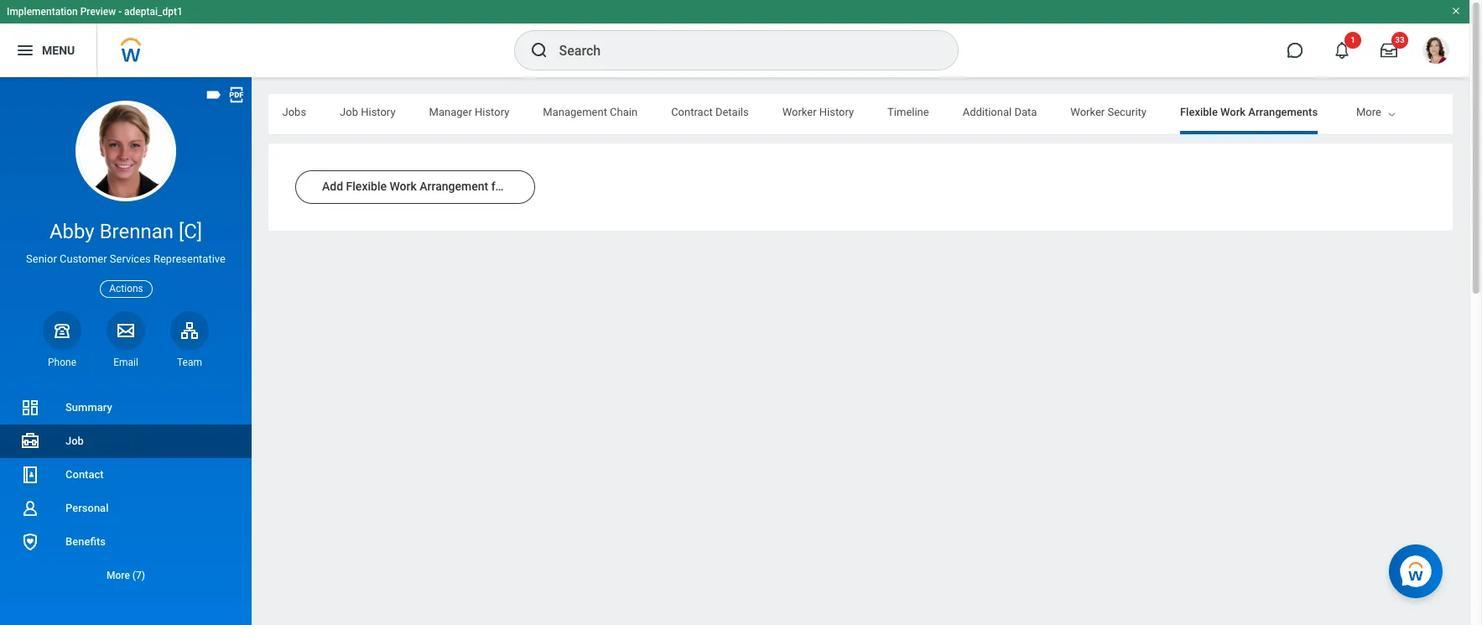Task type: locate. For each thing, give the bounding box(es) containing it.
navigation pane region
[[0, 77, 252, 625]]

0 horizontal spatial history
[[361, 106, 396, 118]]

tag image
[[205, 86, 223, 104]]

job
[[340, 106, 358, 118], [65, 435, 84, 447]]

flexible right the add
[[346, 180, 387, 193]]

contract
[[671, 106, 713, 118]]

Search Workday  search field
[[559, 32, 924, 69]]

contact image
[[20, 465, 40, 485]]

email
[[113, 357, 138, 368]]

abby brennan [c]
[[49, 220, 202, 243]]

33 button
[[1371, 32, 1409, 69]]

0 horizontal spatial job
[[65, 435, 84, 447]]

benefits image
[[20, 532, 40, 552]]

work left arrangement
[[390, 180, 417, 193]]

flexible right security
[[1181, 106, 1218, 118]]

security
[[1108, 106, 1147, 118]]

1 horizontal spatial work
[[1221, 106, 1246, 118]]

1 history from the left
[[361, 106, 396, 118]]

senior
[[26, 253, 57, 265]]

inbox large image
[[1381, 42, 1398, 59]]

0 vertical spatial more
[[1357, 106, 1382, 118]]

more down inbox large image
[[1357, 106, 1382, 118]]

0 horizontal spatial worker
[[509, 180, 547, 193]]

actions
[[109, 282, 143, 294]]

(7)
[[132, 570, 145, 582]]

job right jobs
[[340, 106, 358, 118]]

0 vertical spatial work
[[1221, 106, 1246, 118]]

personal link
[[0, 492, 252, 525]]

1 vertical spatial more
[[107, 570, 130, 582]]

work left arrangements
[[1221, 106, 1246, 118]]

2 history from the left
[[475, 106, 510, 118]]

job inside tab list
[[340, 106, 358, 118]]

team link
[[170, 311, 209, 369]]

worker right for
[[509, 180, 547, 193]]

1 horizontal spatial more
[[1357, 106, 1382, 118]]

history left timeline
[[820, 106, 854, 118]]

summary
[[65, 401, 112, 414]]

worker
[[783, 106, 817, 118], [1071, 106, 1105, 118], [509, 180, 547, 193]]

work
[[1221, 106, 1246, 118], [390, 180, 417, 193]]

worker left security
[[1071, 106, 1105, 118]]

job link
[[0, 425, 252, 458]]

1 horizontal spatial worker
[[783, 106, 817, 118]]

1 vertical spatial job
[[65, 435, 84, 447]]

worker history
[[783, 106, 854, 118]]

team abby brennan [c] element
[[170, 356, 209, 369]]

job history
[[340, 106, 396, 118]]

benefits link
[[0, 525, 252, 559]]

2 horizontal spatial worker
[[1071, 106, 1105, 118]]

1 vertical spatial work
[[390, 180, 417, 193]]

history right manager on the top left of the page
[[475, 106, 510, 118]]

more
[[1357, 106, 1382, 118], [107, 570, 130, 582]]

personal image
[[20, 498, 40, 519]]

job for job history
[[340, 106, 358, 118]]

worker for worker history
[[783, 106, 817, 118]]

add flexible work arrangement for worker button
[[295, 170, 547, 204]]

more left (7)
[[107, 570, 130, 582]]

list containing summary
[[0, 391, 252, 592]]

1 horizontal spatial job
[[340, 106, 358, 118]]

0 vertical spatial job
[[340, 106, 358, 118]]

work inside button
[[390, 180, 417, 193]]

menu button
[[0, 23, 97, 77]]

phone abby brennan [c] element
[[43, 356, 81, 369]]

history
[[361, 106, 396, 118], [475, 106, 510, 118], [820, 106, 854, 118]]

job inside job link
[[65, 435, 84, 447]]

flexible
[[1181, 106, 1218, 118], [346, 180, 387, 193]]

history left manager on the top left of the page
[[361, 106, 396, 118]]

1 horizontal spatial flexible
[[1181, 106, 1218, 118]]

1 vertical spatial flexible
[[346, 180, 387, 193]]

summary image
[[20, 398, 40, 418]]

worker right details
[[783, 106, 817, 118]]

more (7) button
[[0, 559, 252, 592]]

job image
[[20, 431, 40, 451]]

actions button
[[100, 280, 153, 298]]

2 horizontal spatial history
[[820, 106, 854, 118]]

1 horizontal spatial history
[[475, 106, 510, 118]]

arrangement
[[420, 180, 489, 193]]

tab list
[[0, 94, 1319, 134]]

3 history from the left
[[820, 106, 854, 118]]

0 horizontal spatial more
[[107, 570, 130, 582]]

more for more (7)
[[107, 570, 130, 582]]

close environment banner image
[[1452, 6, 1462, 16]]

flexible work arrangements
[[1181, 106, 1319, 118]]

arrangements
[[1249, 106, 1319, 118]]

worker for worker security
[[1071, 106, 1105, 118]]

0 horizontal spatial work
[[390, 180, 417, 193]]

job up contact
[[65, 435, 84, 447]]

preview
[[80, 6, 116, 18]]

0 horizontal spatial flexible
[[346, 180, 387, 193]]

more inside dropdown button
[[107, 570, 130, 582]]

list
[[0, 391, 252, 592]]

brennan
[[100, 220, 174, 243]]



Task type: vqa. For each thing, say whether or not it's contained in the screenshot.
Ago for My Tasks - 1 day(s) ago
no



Task type: describe. For each thing, give the bounding box(es) containing it.
contact link
[[0, 458, 252, 492]]

job for job
[[65, 435, 84, 447]]

details
[[716, 106, 749, 118]]

email button
[[107, 311, 145, 369]]

more (7)
[[107, 570, 145, 582]]

implementation preview -   adeptai_dpt1
[[7, 6, 183, 18]]

phone button
[[43, 311, 81, 369]]

manager
[[429, 106, 472, 118]]

adeptai_dpt1
[[124, 6, 183, 18]]

menu banner
[[0, 0, 1470, 77]]

menu
[[42, 43, 75, 57]]

profile logan mcneil image
[[1423, 37, 1450, 67]]

add
[[322, 180, 343, 193]]

search image
[[529, 40, 549, 60]]

team
[[177, 357, 202, 368]]

[c]
[[179, 220, 202, 243]]

personal
[[65, 502, 109, 514]]

0 vertical spatial flexible
[[1181, 106, 1218, 118]]

1 button
[[1324, 32, 1362, 69]]

benefits
[[65, 535, 106, 548]]

implementation
[[7, 6, 78, 18]]

additional
[[963, 106, 1012, 118]]

view printable version (pdf) image
[[227, 86, 246, 104]]

management
[[543, 106, 608, 118]]

contact
[[65, 468, 104, 481]]

-
[[118, 6, 122, 18]]

mail image
[[116, 320, 136, 341]]

flexible inside button
[[346, 180, 387, 193]]

chain
[[610, 106, 638, 118]]

1
[[1351, 35, 1356, 44]]

services
[[110, 253, 151, 265]]

senior customer services representative
[[26, 253, 226, 265]]

representative
[[154, 253, 226, 265]]

history for worker history
[[820, 106, 854, 118]]

33
[[1396, 35, 1406, 44]]

history for job history
[[361, 106, 396, 118]]

tab list containing jobs
[[0, 94, 1319, 134]]

notifications large image
[[1334, 42, 1351, 59]]

management chain
[[543, 106, 638, 118]]

work inside tab list
[[1221, 106, 1246, 118]]

worker inside button
[[509, 180, 547, 193]]

jobs
[[282, 106, 306, 118]]

email abby brennan [c] element
[[107, 356, 145, 369]]

worker security
[[1071, 106, 1147, 118]]

phone image
[[50, 320, 74, 341]]

timeline
[[888, 106, 930, 118]]

history for manager history
[[475, 106, 510, 118]]

abby
[[49, 220, 95, 243]]

additional data
[[963, 106, 1038, 118]]

add flexible work arrangement for worker
[[322, 180, 547, 193]]

summary link
[[0, 391, 252, 425]]

phone
[[48, 357, 76, 368]]

customer
[[60, 253, 107, 265]]

data
[[1015, 106, 1038, 118]]

view team image
[[180, 320, 200, 341]]

justify image
[[15, 40, 35, 60]]

manager history
[[429, 106, 510, 118]]

for
[[491, 180, 506, 193]]

contract details
[[671, 106, 749, 118]]

more (7) button
[[0, 566, 252, 586]]

more for more
[[1357, 106, 1382, 118]]



